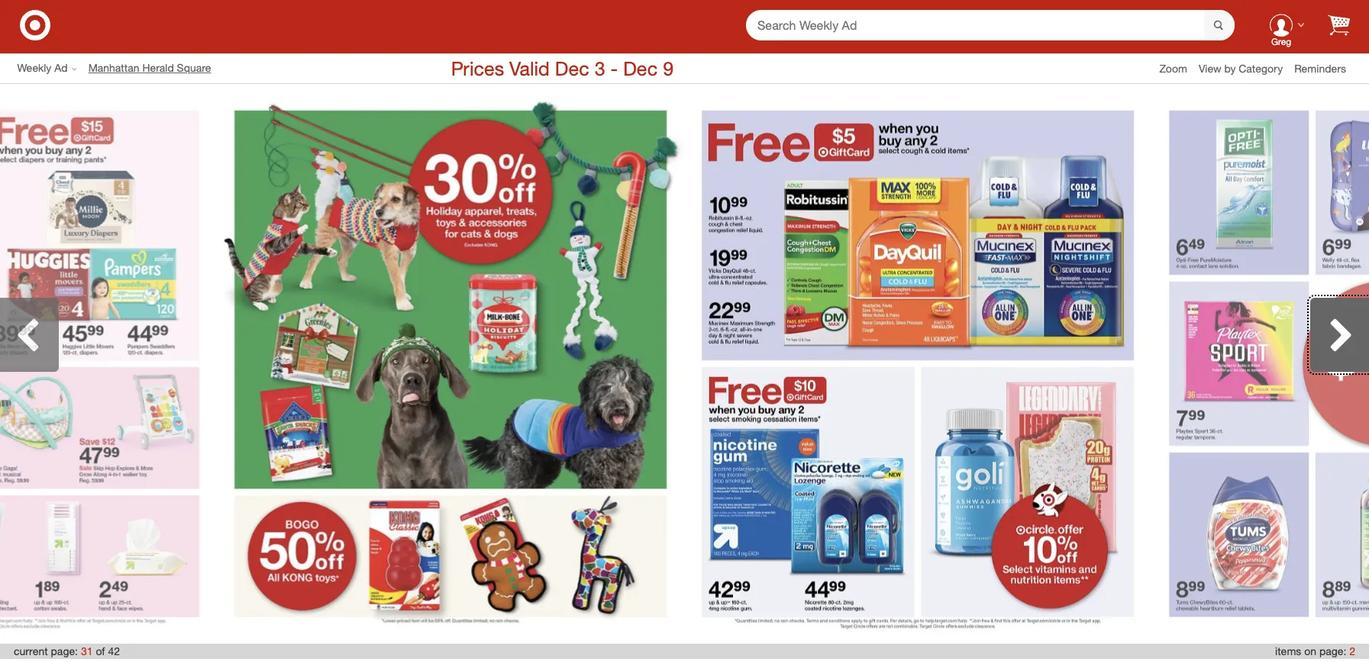 Task type: describe. For each thing, give the bounding box(es) containing it.
view your cart on target.com image
[[1329, 14, 1351, 36]]

31
[[81, 645, 93, 658]]

greg
[[1272, 36, 1292, 48]]

3
[[595, 56, 606, 80]]

42
[[108, 645, 120, 658]]

go to target.com image
[[20, 10, 50, 40]]

1 page: from the left
[[51, 645, 78, 658]]

zoom link
[[1160, 61, 1199, 76]]

page 32 image
[[685, 93, 1153, 635]]

of
[[96, 645, 105, 658]]

items on page: 2
[[1276, 645, 1356, 658]]

by
[[1225, 62, 1237, 74]]

ad
[[54, 61, 68, 74]]

greg link
[[1258, 0, 1306, 49]]

square
[[177, 61, 211, 74]]

prices valid dec 3 - dec 9
[[451, 56, 674, 80]]

page 33 image
[[1153, 93, 1370, 635]]

category
[[1239, 62, 1284, 74]]

view by category link
[[1199, 62, 1295, 74]]

current
[[14, 645, 48, 658]]

page 31 image
[[217, 93, 685, 635]]

manhattan herald square link
[[88, 61, 223, 76]]

2
[[1350, 645, 1356, 658]]



Task type: locate. For each thing, give the bounding box(es) containing it.
1 dec from the left
[[555, 56, 590, 80]]

weekly ad link
[[17, 61, 88, 76]]

-
[[611, 56, 618, 80]]

2 dec from the left
[[624, 56, 658, 80]]

manhattan
[[88, 61, 139, 74]]

view by category
[[1199, 62, 1284, 74]]

page 30 image
[[0, 93, 217, 635]]

current page: 31 of 42
[[14, 645, 120, 658]]

on
[[1305, 645, 1317, 658]]

1 horizontal spatial page:
[[1320, 645, 1347, 658]]

herald
[[142, 61, 174, 74]]

dec right -
[[624, 56, 658, 80]]

page: left 2
[[1320, 645, 1347, 658]]

prices
[[451, 56, 504, 80]]

zoom
[[1160, 62, 1188, 74]]

0 horizontal spatial page:
[[51, 645, 78, 658]]

manhattan herald square
[[88, 61, 211, 74]]

valid
[[510, 56, 550, 80]]

form
[[746, 10, 1235, 41]]

weekly ad
[[17, 61, 68, 74]]

0 horizontal spatial dec
[[555, 56, 590, 80]]

page:
[[51, 645, 78, 658], [1320, 645, 1347, 658]]

view
[[1199, 62, 1222, 74]]

zoom-in element
[[1160, 62, 1188, 74]]

1 horizontal spatial dec
[[624, 56, 658, 80]]

dec
[[555, 56, 590, 80], [624, 56, 658, 80]]

dec left 3
[[555, 56, 590, 80]]

Search Weekly Ad search field
[[746, 10, 1235, 41]]

9
[[663, 56, 674, 80]]

reminders
[[1295, 62, 1347, 74]]

page: left 31
[[51, 645, 78, 658]]

reminders link
[[1295, 61, 1358, 76]]

items
[[1276, 645, 1302, 658]]

weekly
[[17, 61, 51, 74]]

2 page: from the left
[[1320, 645, 1347, 658]]



Task type: vqa. For each thing, say whether or not it's contained in the screenshot.
Privacy link
no



